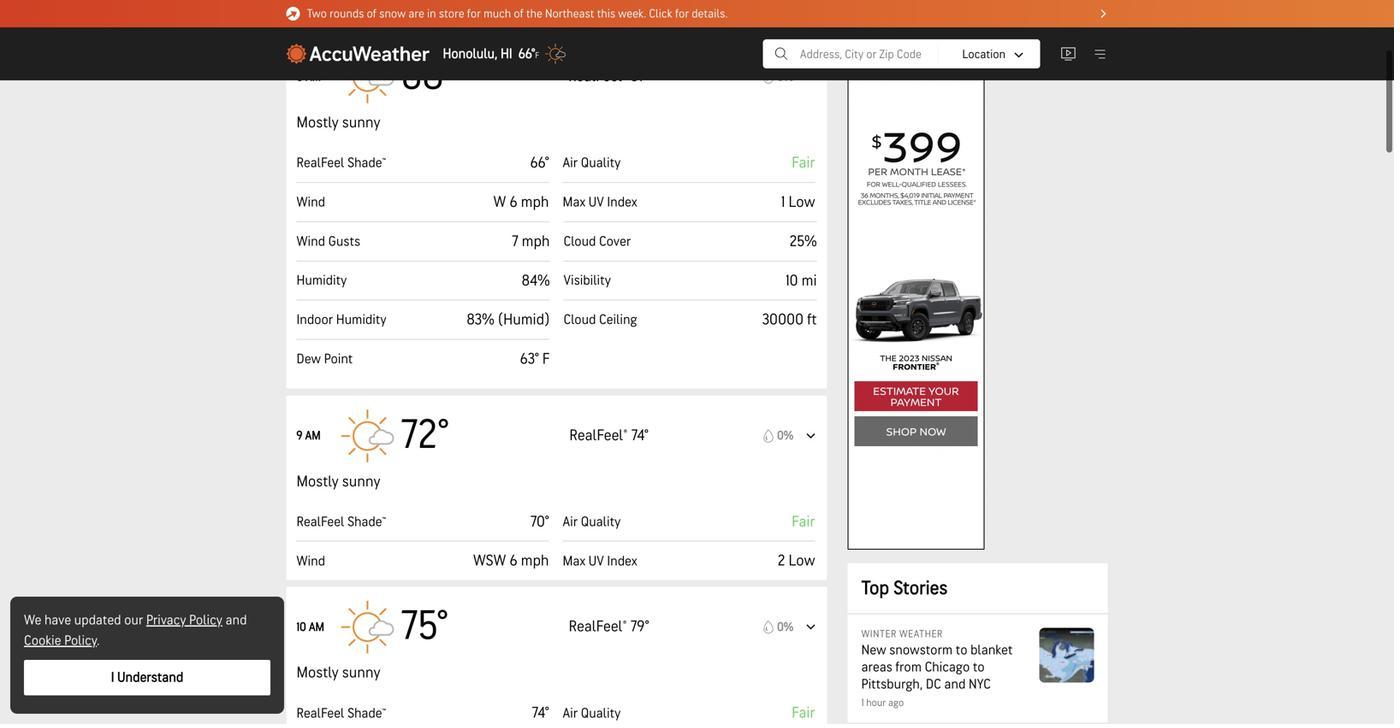 Task type: vqa. For each thing, say whether or not it's contained in the screenshot.


Task type: describe. For each thing, give the bounding box(es) containing it.
nyc
[[969, 677, 991, 694]]

rounds
[[329, 7, 364, 21]]

dew
[[297, 351, 321, 368]]

point
[[324, 351, 353, 368]]

w
[[494, 193, 506, 212]]

wind for 72°
[[297, 554, 325, 570]]

68°
[[401, 52, 454, 101]]

7
[[512, 233, 518, 251]]

air quality for 72°
[[563, 514, 621, 531]]

mostly for 72°
[[297, 473, 339, 492]]

9
[[297, 429, 303, 443]]

2
[[778, 553, 785, 571]]

10 for 10 mi
[[786, 272, 798, 290]]

much
[[484, 7, 511, 21]]

(humid)
[[498, 311, 550, 330]]

hamburger image
[[1092, 46, 1108, 62]]

chevron down image for 68°
[[807, 74, 815, 80]]

10 am
[[297, 621, 324, 635]]

25%
[[790, 233, 817, 251]]

have
[[44, 613, 71, 629]]

chicago
[[925, 660, 970, 677]]

1 vertical spatial mph
[[522, 233, 550, 251]]

realfeel for 75°
[[297, 706, 344, 723]]

two rounds of snow are in store for much of the northeast this week. click for details.
[[307, 7, 728, 21]]

updated
[[74, 613, 121, 629]]

realfeel shade™ for 68°
[[297, 155, 386, 172]]

details.
[[692, 7, 728, 21]]

sunny for 72°
[[342, 473, 380, 492]]

2 wind from the top
[[297, 233, 325, 250]]

winter weather new snowstorm to blanket areas from chicago to pittsburgh, dc and nyc 1 hour ago
[[861, 629, 1013, 710]]

snow
[[379, 7, 406, 21]]

realfeel shade™ for 72°
[[297, 514, 386, 531]]

max for 72°
[[563, 554, 586, 570]]

7 mph
[[512, 233, 550, 251]]

6 for 68°
[[510, 193, 517, 212]]

two rounds of snow are in store for much of the northeast this week. click for details. link
[[286, 0, 1108, 27]]

83% (humid)
[[467, 311, 550, 330]]

0 horizontal spatial 74°
[[532, 705, 549, 723]]

realfeel® for 75°
[[569, 618, 627, 637]]

we have updated our privacy policy and cookie policy .
[[24, 613, 247, 650]]

blanket
[[971, 643, 1013, 659]]

indoor
[[297, 312, 333, 329]]

hi
[[501, 46, 512, 62]]

f inside honolulu, hi 66° f
[[535, 50, 539, 61]]

realfeel®       69°
[[568, 68, 649, 86]]

week.
[[618, 7, 646, 21]]

6 for 72°
[[510, 553, 517, 571]]

top stories
[[861, 578, 948, 600]]

max uv index for 72°
[[563, 554, 637, 570]]

10 for 10 am
[[297, 621, 306, 635]]

dc
[[926, 677, 941, 694]]

am for 72°
[[305, 429, 321, 443]]

cover
[[599, 233, 631, 250]]

79°
[[631, 618, 649, 637]]

quality for 72°
[[581, 514, 621, 531]]

2 for from the left
[[675, 7, 689, 21]]

69°
[[630, 68, 649, 86]]

0% for 72°
[[777, 429, 793, 443]]

search image
[[773, 44, 790, 64]]

63° f
[[520, 351, 550, 369]]

i
[[111, 670, 114, 687]]

cookie
[[24, 633, 61, 650]]

privacy
[[146, 613, 186, 629]]

index for 68°
[[607, 194, 637, 211]]

chevron down image for 72°
[[807, 434, 815, 439]]

and inside winter weather new snowstorm to blanket areas from chicago to pittsburgh, dc and nyc 1 hour ago
[[944, 677, 966, 694]]

realfeel for 72°
[[297, 514, 344, 531]]

realfeel® for 72°
[[569, 427, 628, 445]]

chevron right image
[[1101, 9, 1106, 18]]

max for 68°
[[563, 194, 586, 211]]

sunny for 68°
[[342, 114, 380, 132]]

sunny for 75°
[[342, 665, 380, 683]]

8
[[297, 70, 303, 84]]

location
[[962, 47, 1006, 61]]

0 vertical spatial to
[[956, 643, 967, 659]]

30000 ft
[[762, 311, 817, 330]]

are
[[408, 7, 424, 21]]

9 am
[[297, 429, 321, 443]]

realfeel® for 68°
[[568, 68, 627, 86]]

uv for 68°
[[589, 194, 604, 211]]

3 quality from the top
[[581, 706, 621, 723]]

2 low
[[778, 553, 815, 571]]

hour
[[866, 697, 886, 710]]

cloud ceiling
[[564, 312, 637, 329]]

1 low
[[781, 193, 815, 212]]

mostly for 68°
[[297, 114, 339, 132]]

wsw
[[473, 553, 506, 571]]

.
[[97, 633, 100, 650]]

72°
[[401, 412, 449, 461]]

stories
[[893, 578, 948, 600]]

30000
[[762, 311, 804, 330]]

shade™ for 75°
[[347, 706, 386, 723]]

from
[[895, 660, 922, 677]]

uv for 72°
[[589, 554, 604, 570]]

0 horizontal spatial policy
[[64, 633, 97, 650]]

wind for 68°
[[297, 194, 325, 211]]

cloud for 30000 ft
[[564, 312, 596, 329]]

1 horizontal spatial to
[[973, 660, 985, 677]]

0% for 68°
[[777, 70, 793, 84]]

snowstorm
[[889, 643, 953, 659]]

ft
[[807, 311, 817, 330]]

max uv index for 68°
[[563, 194, 637, 211]]

understand
[[117, 670, 183, 687]]

dew point
[[297, 351, 353, 368]]

3 fair from the top
[[792, 705, 815, 723]]

realfeel®       79°
[[569, 618, 649, 637]]



Task type: locate. For each thing, give the bounding box(es) containing it.
mph right w
[[521, 193, 549, 212]]

1 inside winter weather new snowstorm to blanket areas from chicago to pittsburgh, dc and nyc 1 hour ago
[[861, 697, 864, 710]]

two
[[307, 7, 327, 21]]

10
[[786, 272, 798, 290], [297, 621, 306, 635]]

6
[[510, 193, 517, 212], [510, 553, 517, 571]]

2 vertical spatial air quality
[[563, 706, 621, 723]]

1 mostly from the top
[[297, 114, 339, 132]]

66°
[[518, 46, 535, 62], [530, 154, 549, 172]]

1 vertical spatial wind
[[297, 233, 325, 250]]

66° up w 6 mph on the top left of the page
[[530, 154, 549, 172]]

1 vertical spatial 1
[[861, 697, 864, 710]]

1 vertical spatial max uv index
[[563, 554, 637, 570]]

2 vertical spatial air
[[563, 706, 578, 723]]

w 6 mph
[[494, 193, 549, 212]]

cloud for 25%
[[564, 233, 596, 250]]

1 vertical spatial realfeel®
[[569, 427, 628, 445]]

2 mostly sunny from the top
[[297, 473, 380, 492]]

3 0% from the top
[[777, 621, 793, 635]]

policy
[[189, 613, 222, 629], [64, 633, 97, 650]]

areas
[[861, 660, 892, 677]]

low
[[789, 193, 815, 212], [789, 553, 815, 571]]

2 vertical spatial 0%
[[777, 621, 793, 635]]

1 vertical spatial air
[[563, 514, 578, 531]]

0 horizontal spatial for
[[467, 7, 481, 21]]

weather
[[899, 629, 943, 641]]

realfeel®
[[568, 68, 627, 86], [569, 427, 628, 445], [569, 618, 627, 637]]

0 vertical spatial f
[[535, 50, 539, 61]]

and down chicago
[[944, 677, 966, 694]]

1 fair from the top
[[792, 154, 815, 172]]

3 shade™ from the top
[[347, 706, 386, 723]]

0 vertical spatial 10
[[786, 272, 798, 290]]

index up realfeel®       79°
[[607, 554, 637, 570]]

2 vertical spatial realfeel shade™
[[297, 706, 386, 723]]

3 realfeel shade™ from the top
[[297, 706, 386, 723]]

mostly
[[297, 114, 339, 132], [297, 473, 339, 492], [297, 665, 339, 683]]

0 vertical spatial and
[[225, 613, 247, 629]]

1 vertical spatial rain drop image
[[763, 429, 774, 443]]

quality
[[581, 155, 621, 172], [581, 514, 621, 531], [581, 706, 621, 723]]

low right 2
[[789, 553, 815, 571]]

policy down updated
[[64, 633, 97, 650]]

1 for from the left
[[467, 7, 481, 21]]

1 horizontal spatial for
[[675, 7, 689, 21]]

3 mostly sunny from the top
[[297, 665, 380, 683]]

1 air from the top
[[563, 155, 578, 172]]

for
[[467, 7, 481, 21], [675, 7, 689, 21]]

2 quality from the top
[[581, 514, 621, 531]]

0 horizontal spatial f
[[535, 50, 539, 61]]

2 vertical spatial realfeel®
[[569, 618, 627, 637]]

0 horizontal spatial 1
[[781, 193, 785, 212]]

realfeel®       74°
[[569, 427, 648, 445]]

63°
[[520, 351, 539, 369]]

0 vertical spatial realfeel shade™
[[297, 155, 386, 172]]

3 realfeel from the top
[[297, 706, 344, 723]]

1 horizontal spatial and
[[944, 677, 966, 694]]

the
[[526, 7, 542, 21]]

1 horizontal spatial 74°
[[631, 427, 648, 445]]

fair for 68°
[[792, 154, 815, 172]]

2 vertical spatial rain drop image
[[763, 621, 774, 635]]

1 vertical spatial 10
[[297, 621, 306, 635]]

2 air from the top
[[563, 514, 578, 531]]

1 vertical spatial realfeel
[[297, 514, 344, 531]]

humidity down wind gusts
[[297, 273, 347, 289]]

1 vertical spatial 66°
[[530, 154, 549, 172]]

air for 68°
[[563, 155, 578, 172]]

1 vertical spatial f
[[542, 351, 550, 369]]

1 max uv index from the top
[[563, 194, 637, 211]]

wind up 10 am at bottom
[[297, 554, 325, 570]]

1 horizontal spatial of
[[514, 7, 523, 21]]

top
[[861, 578, 889, 600]]

max uv index up realfeel®       79°
[[563, 554, 637, 570]]

this
[[597, 7, 615, 21]]

84%
[[522, 272, 550, 290]]

0 vertical spatial cloud
[[564, 233, 596, 250]]

wsw 6 mph
[[473, 553, 549, 571]]

0 vertical spatial humidity
[[297, 273, 347, 289]]

1 horizontal spatial 10
[[786, 272, 798, 290]]

to up nyc
[[973, 660, 985, 677]]

1 vertical spatial low
[[789, 553, 815, 571]]

rain drop image for 68°
[[763, 70, 774, 84]]

2 index from the top
[[607, 554, 637, 570]]

1 rain drop image from the top
[[763, 70, 774, 84]]

0 vertical spatial index
[[607, 194, 637, 211]]

uv up realfeel®       79°
[[589, 554, 604, 570]]

1 vertical spatial 0%
[[777, 429, 793, 443]]

index
[[607, 194, 637, 211], [607, 554, 637, 570]]

1 6 from the top
[[510, 193, 517, 212]]

1 vertical spatial 6
[[510, 553, 517, 571]]

mph for 68°
[[521, 193, 549, 212]]

2 air quality from the top
[[563, 514, 621, 531]]

air for 72°
[[563, 514, 578, 531]]

2 vertical spatial shade™
[[347, 706, 386, 723]]

2 sunny from the top
[[342, 473, 380, 492]]

humidity up point
[[336, 312, 386, 329]]

index up cover
[[607, 194, 637, 211]]

am
[[306, 70, 321, 84], [305, 429, 321, 443], [309, 621, 324, 635]]

rain drop image for 75°
[[763, 621, 774, 635]]

am for 75°
[[309, 621, 324, 635]]

low for 72°
[[789, 553, 815, 571]]

2 realfeel from the top
[[297, 514, 344, 531]]

chevron down image
[[1015, 52, 1023, 58]]

0 vertical spatial realfeel®
[[568, 68, 627, 86]]

1 horizontal spatial 1
[[861, 697, 864, 710]]

1 uv from the top
[[589, 194, 604, 211]]

3 chevron down image from the top
[[807, 625, 815, 630]]

realfeel shade™ for 75°
[[297, 706, 386, 723]]

ceiling
[[599, 312, 637, 329]]

0 vertical spatial 66°
[[518, 46, 535, 62]]

1 vertical spatial chevron down image
[[807, 434, 815, 439]]

0 vertical spatial 0%
[[777, 70, 793, 84]]

quality for 68°
[[581, 155, 621, 172]]

cloud cover
[[564, 233, 631, 250]]

3 sunny from the top
[[342, 665, 380, 683]]

2 vertical spatial mph
[[521, 553, 549, 571]]

2 cloud from the top
[[564, 312, 596, 329]]

max uv index
[[563, 194, 637, 211], [563, 554, 637, 570]]

0 horizontal spatial to
[[956, 643, 967, 659]]

realfeel
[[297, 155, 344, 172], [297, 514, 344, 531], [297, 706, 344, 723]]

1
[[781, 193, 785, 212], [861, 697, 864, 710]]

0 vertical spatial uv
[[589, 194, 604, 211]]

mph down 70°
[[521, 553, 549, 571]]

our
[[124, 613, 143, 629]]

low up 25%
[[789, 193, 815, 212]]

1 quality from the top
[[581, 155, 621, 172]]

1 vertical spatial sunny
[[342, 473, 380, 492]]

uv
[[589, 194, 604, 211], [589, 554, 604, 570]]

visibility
[[564, 273, 611, 289]]

1 vertical spatial air quality
[[563, 514, 621, 531]]

ago
[[888, 697, 904, 710]]

0 vertical spatial max uv index
[[563, 194, 637, 211]]

air quality
[[563, 155, 621, 172], [563, 514, 621, 531], [563, 706, 621, 723]]

0 vertical spatial am
[[306, 70, 321, 84]]

1 vertical spatial uv
[[589, 554, 604, 570]]

1 index from the top
[[607, 194, 637, 211]]

10 mi
[[786, 272, 817, 290]]

max uv index up cloud cover
[[563, 194, 637, 211]]

realfeel shade™
[[297, 155, 386, 172], [297, 514, 386, 531], [297, 706, 386, 723]]

0 vertical spatial air quality
[[563, 155, 621, 172]]

mostly down the 8 am
[[297, 114, 339, 132]]

1 vertical spatial mostly sunny
[[297, 473, 380, 492]]

am for 68°
[[306, 70, 321, 84]]

2 rain drop image from the top
[[763, 429, 774, 443]]

0 horizontal spatial of
[[367, 7, 376, 21]]

2 vertical spatial wind
[[297, 554, 325, 570]]

2 vertical spatial mostly sunny
[[297, 665, 380, 683]]

we
[[24, 613, 41, 629]]

0 vertical spatial max
[[563, 194, 586, 211]]

0 vertical spatial 74°
[[631, 427, 648, 445]]

mostly sunny
[[297, 114, 380, 132], [297, 473, 380, 492], [297, 665, 380, 683]]

1 air quality from the top
[[563, 155, 621, 172]]

3 rain drop image from the top
[[763, 621, 774, 635]]

2 0% from the top
[[777, 429, 793, 443]]

1 vertical spatial am
[[305, 429, 321, 443]]

pittsburgh,
[[861, 677, 923, 694]]

1 vertical spatial to
[[973, 660, 985, 677]]

f right 63°
[[542, 351, 550, 369]]

click
[[649, 7, 673, 21]]

shade™
[[347, 155, 386, 172], [347, 514, 386, 531], [347, 706, 386, 723]]

shade™ for 68°
[[347, 155, 386, 172]]

max up cloud cover
[[563, 194, 586, 211]]

2 vertical spatial sunny
[[342, 665, 380, 683]]

1 vertical spatial shade™
[[347, 514, 386, 531]]

cloud
[[564, 233, 596, 250], [564, 312, 596, 329]]

and right privacy policy link
[[225, 613, 247, 629]]

sunny
[[342, 114, 380, 132], [342, 473, 380, 492], [342, 665, 380, 683]]

0 vertical spatial mph
[[521, 193, 549, 212]]

wind
[[297, 194, 325, 211], [297, 233, 325, 250], [297, 554, 325, 570]]

privacy policy link
[[146, 613, 222, 629]]

air
[[563, 155, 578, 172], [563, 514, 578, 531], [563, 706, 578, 723]]

Address, City or Zip Code text field
[[800, 47, 1006, 61]]

for right store
[[467, 7, 481, 21]]

wind up wind gusts
[[297, 194, 325, 211]]

3 wind from the top
[[297, 554, 325, 570]]

2 chevron down image from the top
[[807, 434, 815, 439]]

1 sunny from the top
[[342, 114, 380, 132]]

indoor humidity
[[297, 312, 386, 329]]

realfeel for 68°
[[297, 155, 344, 172]]

1 vertical spatial quality
[[581, 514, 621, 531]]

1 vertical spatial index
[[607, 554, 637, 570]]

and inside we have updated our privacy policy and cookie policy .
[[225, 613, 247, 629]]

0 vertical spatial wind
[[297, 194, 325, 211]]

fair left hour
[[792, 705, 815, 723]]

fair for 72°
[[792, 513, 815, 532]]

2 vertical spatial realfeel
[[297, 706, 344, 723]]

mph
[[521, 193, 549, 212], [522, 233, 550, 251], [521, 553, 549, 571]]

mostly down 10 am at bottom
[[297, 665, 339, 683]]

2 vertical spatial fair
[[792, 705, 815, 723]]

2 fair from the top
[[792, 513, 815, 532]]

1 shade™ from the top
[[347, 155, 386, 172]]

mph right 7
[[522, 233, 550, 251]]

new
[[861, 643, 886, 659]]

1 low from the top
[[789, 193, 815, 212]]

cloud left cover
[[564, 233, 596, 250]]

0 vertical spatial policy
[[189, 613, 222, 629]]

2 mostly from the top
[[297, 473, 339, 492]]

of left the
[[514, 7, 523, 21]]

0 horizontal spatial 10
[[297, 621, 306, 635]]

75°
[[401, 603, 448, 652]]

3 mostly from the top
[[297, 665, 339, 683]]

f right hi
[[535, 50, 539, 61]]

air quality for 68°
[[563, 155, 621, 172]]

and
[[225, 613, 247, 629], [944, 677, 966, 694]]

2 of from the left
[[514, 7, 523, 21]]

mostly sunny for 72°
[[297, 473, 380, 492]]

1 realfeel from the top
[[297, 155, 344, 172]]

1 vertical spatial cloud
[[564, 312, 596, 329]]

cookie policy link
[[24, 633, 97, 650]]

1 of from the left
[[367, 7, 376, 21]]

1 vertical spatial max
[[563, 554, 586, 570]]

max right wsw 6 mph
[[563, 554, 586, 570]]

fair up 1 low
[[792, 154, 815, 172]]

honolulu,
[[443, 46, 498, 62]]

3 air quality from the top
[[563, 706, 621, 723]]

2 low from the top
[[789, 553, 815, 571]]

breaking news image
[[286, 7, 300, 21]]

max
[[563, 194, 586, 211], [563, 554, 586, 570]]

0 vertical spatial sunny
[[342, 114, 380, 132]]

66° right hi
[[518, 46, 535, 62]]

1 vertical spatial mostly
[[297, 473, 339, 492]]

1 horizontal spatial policy
[[189, 613, 222, 629]]

1 vertical spatial fair
[[792, 513, 815, 532]]

wind left gusts
[[297, 233, 325, 250]]

winter
[[861, 629, 897, 641]]

fair up the 2 low on the bottom right of the page
[[792, 513, 815, 532]]

to up chicago
[[956, 643, 967, 659]]

1 mostly sunny from the top
[[297, 114, 380, 132]]

to
[[956, 643, 967, 659], [973, 660, 985, 677]]

0 vertical spatial mostly
[[297, 114, 339, 132]]

2 uv from the top
[[589, 554, 604, 570]]

store
[[439, 7, 464, 21]]

index for 72°
[[607, 554, 637, 570]]

policy right privacy
[[189, 613, 222, 629]]

2 max from the top
[[563, 554, 586, 570]]

70°
[[530, 513, 549, 532]]

rain drop image for 72°
[[763, 429, 774, 443]]

of left "snow"
[[367, 7, 376, 21]]

low for 68°
[[789, 193, 815, 212]]

chevron down image for 75°
[[807, 625, 815, 630]]

humidity
[[297, 273, 347, 289], [336, 312, 386, 329]]

mostly sunny for 75°
[[297, 665, 380, 683]]

for right the click
[[675, 7, 689, 21]]

mostly sunny down 10 am at bottom
[[297, 665, 380, 683]]

advertisement element
[[848, 37, 985, 550]]

1 chevron down image from the top
[[807, 74, 815, 80]]

1 wind from the top
[[297, 194, 325, 211]]

1 cloud from the top
[[564, 233, 596, 250]]

0 vertical spatial 6
[[510, 193, 517, 212]]

mostly for 75°
[[297, 665, 339, 683]]

i understand
[[111, 670, 183, 687]]

0 vertical spatial mostly sunny
[[297, 114, 380, 132]]

0 vertical spatial air
[[563, 155, 578, 172]]

0 vertical spatial shade™
[[347, 155, 386, 172]]

chevron down image
[[807, 74, 815, 80], [807, 434, 815, 439], [807, 625, 815, 630]]

wind gusts
[[297, 233, 360, 250]]

northeast
[[545, 7, 594, 21]]

2 6 from the top
[[510, 553, 517, 571]]

1 vertical spatial humidity
[[336, 312, 386, 329]]

honolulu, hi 66° f
[[443, 46, 539, 62]]

83%
[[467, 311, 494, 330]]

0 vertical spatial quality
[[581, 155, 621, 172]]

0%
[[777, 70, 793, 84], [777, 429, 793, 443], [777, 621, 793, 635]]

0 vertical spatial low
[[789, 193, 815, 212]]

8 am
[[297, 70, 321, 84]]

shade™ for 72°
[[347, 514, 386, 531]]

cloud left 'ceiling'
[[564, 312, 596, 329]]

mostly sunny down the 8 am
[[297, 114, 380, 132]]

0 vertical spatial chevron down image
[[807, 74, 815, 80]]

1 0% from the top
[[777, 70, 793, 84]]

mph for 72°
[[521, 553, 549, 571]]

2 vertical spatial am
[[309, 621, 324, 635]]

0 vertical spatial realfeel
[[297, 155, 344, 172]]

2 vertical spatial mostly
[[297, 665, 339, 683]]

0 vertical spatial fair
[[792, 154, 815, 172]]

1 vertical spatial 74°
[[532, 705, 549, 723]]

0% for 75°
[[777, 621, 793, 635]]

2 shade™ from the top
[[347, 514, 386, 531]]

0 vertical spatial rain drop image
[[763, 70, 774, 84]]

2 vertical spatial chevron down image
[[807, 625, 815, 630]]

1 vertical spatial realfeel shade™
[[297, 514, 386, 531]]

2 realfeel shade™ from the top
[[297, 514, 386, 531]]

in
[[427, 7, 436, 21]]

gusts
[[328, 233, 360, 250]]

mostly sunny down 9 am
[[297, 473, 380, 492]]

uv up cloud cover
[[589, 194, 604, 211]]

6 right wsw
[[510, 553, 517, 571]]

1 max from the top
[[563, 194, 586, 211]]

mi
[[802, 272, 817, 290]]

3 air from the top
[[563, 706, 578, 723]]

2 max uv index from the top
[[563, 554, 637, 570]]

mostly down 9 am
[[297, 473, 339, 492]]

1 horizontal spatial f
[[542, 351, 550, 369]]

0 horizontal spatial and
[[225, 613, 247, 629]]

1 vertical spatial and
[[944, 677, 966, 694]]

rain drop image
[[763, 70, 774, 84], [763, 429, 774, 443], [763, 621, 774, 635]]

0 vertical spatial 1
[[781, 193, 785, 212]]

2 vertical spatial quality
[[581, 706, 621, 723]]

1 realfeel shade™ from the top
[[297, 155, 386, 172]]

mostly sunny for 68°
[[297, 114, 380, 132]]

6 right w
[[510, 193, 517, 212]]



